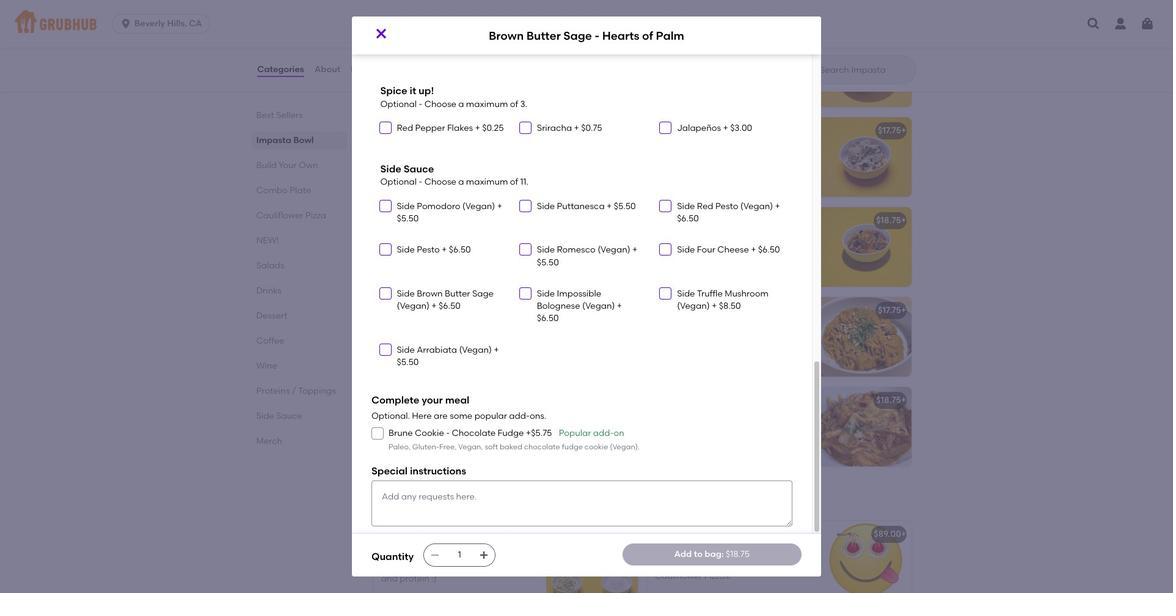 Task type: vqa. For each thing, say whether or not it's contained in the screenshot.


Task type: locate. For each thing, give the bounding box(es) containing it.
popular add-on
[[559, 428, 625, 438]]

arrabbiata
[[382, 305, 429, 316]]

your inside get it exactly how you want it by choosing your own noodle, sauce and protein :)
[[421, 561, 440, 572]]

1 vertical spatial red
[[698, 201, 714, 211]]

complete your meal optional. here are some popular add-ons.
[[372, 394, 547, 421]]

0 horizontal spatial sage
[[438, 395, 460, 406]]

four left jalapeños
[[655, 126, 674, 136]]

it right get
[[399, 549, 404, 559]]

side red pesto (vegan) + $6.50
[[678, 201, 781, 224]]

2 choose from the top
[[425, 99, 457, 109]]

1 horizontal spatial brown
[[417, 289, 443, 299]]

$5.50 down the puttanesca - shiritaki noodle image
[[614, 201, 636, 211]]

build your own down impasta bowl at top left
[[257, 160, 319, 171]]

1 horizontal spatial gnocchi
[[766, 126, 801, 136]]

$6.50 right bacon
[[537, 313, 559, 324]]

svg image for + $6.50
[[382, 290, 389, 297]]

side inside side pomodoro (vegan) + $5.50
[[397, 201, 415, 211]]

0 vertical spatial four
[[655, 126, 674, 136]]

- up some on the left of page
[[462, 395, 465, 406]]

truffle for side
[[697, 289, 723, 299]]

red pesto - kelp noodle image
[[821, 297, 912, 377]]

$6.50 inside side impossible bolognese (vegan) + $6.50
[[537, 313, 559, 324]]

2 vertical spatial butter
[[410, 395, 436, 406]]

1 vertical spatial $18.75 +
[[877, 395, 907, 406]]

side inside side impossible bolognese (vegan) + $6.50
[[537, 289, 555, 299]]

side inside side truffle mushroom (vegan)
[[678, 289, 696, 299]]

side for side red pesto (vegan) + $6.50
[[678, 201, 696, 211]]

$18.75 + for cauliflower gnocchi, basil, parmesan, toasted pine nuts.
[[877, 215, 907, 226]]

red down wine,
[[655, 305, 672, 316]]

impasta up feed
[[655, 529, 691, 539]]

build your own bowl
[[382, 532, 467, 542]]

(vegan). down some on the left of page
[[437, 425, 472, 435]]

2
[[795, 559, 800, 569]]

basil
[[727, 53, 747, 63]]

$17.75 +
[[879, 126, 907, 136], [879, 305, 907, 316]]

4
[[678, 546, 683, 557], [708, 559, 713, 569]]

- left the $3.00
[[710, 126, 714, 136]]

2 a from the top
[[459, 99, 464, 109]]

sage up noodles
[[473, 289, 494, 299]]

$10.00
[[537, 45, 563, 55]]

red for pesto
[[655, 305, 672, 316]]

side pesto + $6.50
[[397, 245, 471, 255]]

shiritaki
[[438, 126, 472, 136], [382, 143, 415, 153]]

sauce
[[494, 561, 519, 572]]

flakes
[[448, 123, 473, 133]]

(vegan). down white
[[754, 245, 789, 256]]

zoodles, down pomodoro - zoodles
[[655, 53, 690, 63]]

beverly
[[135, 18, 165, 29]]

$5.50 inside side arrabiata (vegan) + $5.50
[[397, 357, 419, 368]]

truffle inside black truffle shavings + $10.00
[[562, 32, 588, 43]]

garlic,
[[382, 425, 407, 435]]

up!
[[419, 85, 434, 97]]

side for side arrabiata (vegan) + $5.50
[[397, 345, 415, 355]]

truffle mushroom - squash tagliatelle image
[[821, 207, 912, 287]]

toppings
[[299, 386, 337, 396]]

vegan down meal
[[447, 413, 473, 423]]

$14.75 up search impasta search box at the right of page
[[877, 36, 902, 46]]

sauce down /
[[277, 411, 303, 421]]

$18.75 for hearts of palm, vegan butter, sage, garlic, lemon (vegan).
[[877, 395, 902, 406]]

- left $15.75
[[595, 28, 600, 43]]

1 vertical spatial butter
[[445, 289, 471, 299]]

choose
[[425, 8, 457, 19], [425, 99, 457, 109], [425, 177, 457, 187]]

1 kelp from the left
[[436, 305, 455, 316]]

1 vertical spatial and
[[382, 574, 398, 584]]

0 horizontal spatial kelp
[[436, 305, 455, 316]]

add to bag: $18.75
[[675, 549, 750, 559]]

truffle right black in the top left of the page
[[562, 32, 588, 43]]

choosing down 6
[[668, 559, 706, 569]]

zoodles, inside zoodles, tomato, impossible meat, red wine reduction (vegan).
[[382, 53, 416, 63]]

1 horizontal spatial impossible
[[557, 289, 602, 299]]

1 vertical spatial palm
[[508, 395, 530, 406]]

shiritaki up capers.
[[382, 143, 415, 153]]

of left the 11. in the left of the page
[[510, 177, 519, 187]]

brune cookie - chocolate fudge + $5.75
[[389, 428, 552, 438]]

4 up pizzas!
[[708, 559, 713, 569]]

0 vertical spatial bolognese
[[429, 36, 473, 46]]

fudge
[[498, 428, 524, 438]]

your
[[279, 160, 297, 171], [407, 492, 436, 508], [405, 532, 423, 542]]

it
[[410, 85, 417, 97], [399, 549, 404, 559], [498, 549, 503, 559]]

0 vertical spatial impasta
[[257, 135, 292, 146]]

0 horizontal spatial 4
[[678, 546, 683, 557]]

get it exactly how you want it by choosing your own noodle, sauce and protein :)
[[382, 549, 519, 584]]

pesto up truffle mushroom - squash tagliatelle
[[716, 201, 739, 211]]

four cheese - cauliflower gnocchi image
[[821, 118, 912, 197]]

to left 6
[[685, 546, 694, 557]]

0 vertical spatial add-
[[510, 411, 530, 421]]

vegan for noodles
[[468, 323, 493, 333]]

butternut squash tagliatelle, white wine, mushroom, truffle (vegan).
[[655, 233, 797, 256]]

(vegan).
[[749, 53, 784, 63], [461, 65, 496, 76], [754, 245, 789, 256], [382, 335, 416, 345], [437, 425, 472, 435], [610, 443, 640, 451]]

1 vertical spatial pomodoro
[[417, 201, 461, 211]]

(vegan) inside side romesco (vegan) + $5.50
[[598, 245, 631, 255]]

zoodles, for zoodles, tomato, impossible meat, red wine reduction (vegan).
[[382, 53, 416, 63]]

meat,
[[500, 53, 524, 63]]

your down special instructions
[[407, 492, 436, 508]]

zoodles, for zoodles, tomato, basil (vegan).
[[655, 53, 690, 63]]

3 maximum from the top
[[466, 177, 508, 187]]

1 zoodles, from the left
[[382, 53, 416, 63]]

puttanesca up romesco
[[557, 201, 605, 211]]

build your own down special instructions
[[372, 492, 468, 508]]

shavings
[[590, 32, 627, 43]]

0 vertical spatial build your own
[[257, 160, 319, 171]]

1 vertical spatial brown
[[417, 289, 443, 299]]

tomato,
[[418, 53, 451, 63], [692, 53, 725, 63], [454, 143, 487, 153]]

Input item quantity number field
[[446, 544, 473, 566]]

svg image
[[1141, 17, 1156, 31], [382, 34, 389, 41], [522, 34, 529, 41], [382, 124, 389, 131], [522, 124, 529, 131], [662, 124, 670, 131], [522, 202, 529, 210], [662, 202, 670, 210], [382, 246, 389, 253], [662, 246, 670, 253], [382, 290, 389, 297], [522, 290, 529, 297], [382, 346, 389, 353], [374, 430, 382, 437], [480, 550, 489, 560]]

$14.75
[[877, 36, 902, 46], [603, 529, 628, 539]]

0 horizontal spatial zoodles
[[481, 36, 514, 46]]

$5.50 down romesco
[[537, 257, 559, 268]]

optional.
[[372, 411, 410, 421]]

ca
[[189, 18, 202, 29]]

0 vertical spatial sage
[[564, 28, 592, 43]]

red left wine
[[382, 65, 395, 76]]

1 horizontal spatial by
[[655, 559, 666, 569]]

$6.50 up pepper,
[[439, 301, 461, 311]]

red for pepper
[[397, 123, 413, 133]]

gnocchi up basil,
[[463, 215, 499, 226]]

+ inside side romesco (vegan) + $5.50
[[633, 245, 638, 255]]

impossible up wine
[[382, 36, 427, 46]]

svg image for brown butter sage - hearts of palm
[[374, 26, 389, 41]]

and down quantity
[[382, 574, 398, 584]]

four down squash
[[698, 245, 716, 255]]

1 vertical spatial vegan
[[447, 413, 473, 423]]

(vegan) down side romesco (vegan) + $5.50
[[583, 301, 615, 311]]

- up "noodles,"
[[432, 126, 436, 136]]

0 horizontal spatial build your own
[[257, 160, 319, 171]]

0 horizontal spatial and
[[382, 574, 398, 584]]

jalapeños + $3.00
[[678, 123, 753, 133]]

build your own
[[257, 160, 319, 171], [372, 492, 468, 508]]

noodle,
[[461, 561, 492, 572]]

sage up are
[[438, 395, 460, 406]]

$5.50 for side pomodoro (vegan) + $5.50
[[397, 213, 419, 224]]

$14.75 +
[[877, 36, 907, 46], [603, 529, 633, 539]]

maximum
[[466, 8, 508, 19], [466, 99, 508, 109], [466, 177, 508, 187]]

pesto - cauliflower gnocchi image
[[547, 207, 638, 287]]

0 vertical spatial brown
[[489, 28, 524, 43]]

by inside get it exactly how you want it by choosing your own noodle, sauce and protein :)
[[505, 549, 515, 559]]

$17.75 + for gnocchi
[[879, 126, 907, 136]]

four
[[655, 126, 674, 136], [698, 245, 716, 255]]

vegan down noodles
[[468, 323, 493, 333]]

your up exactly
[[405, 532, 423, 542]]

olive,
[[489, 143, 510, 153]]

1 horizontal spatial tomato,
[[454, 143, 487, 153]]

1 horizontal spatial shiritaki
[[438, 126, 472, 136]]

1 vertical spatial puttanesca
[[557, 201, 605, 211]]

0 vertical spatial impossible
[[382, 36, 427, 46]]

2 horizontal spatial sage
[[564, 28, 592, 43]]

$6.50 inside side red pesto (vegan) + $6.50
[[678, 213, 699, 224]]

impasta party image
[[821, 521, 912, 593]]

0 horizontal spatial impossible
[[382, 36, 427, 46]]

by inside feed 4 to 6 hungry homo sapiens by choosing 4 impasta bowls and 2 cauliflower pizzas!
[[655, 559, 666, 569]]

build your own bowl image
[[547, 521, 638, 593]]

2 vertical spatial sage
[[438, 395, 460, 406]]

0 vertical spatial $14.75 +
[[877, 36, 907, 46]]

0 horizontal spatial sauce
[[277, 411, 303, 421]]

0 vertical spatial own
[[299, 160, 319, 171]]

truffle inside side truffle mushroom (vegan)
[[697, 289, 723, 299]]

0 vertical spatial choose
[[425, 8, 457, 19]]

2 vertical spatial your
[[405, 532, 423, 542]]

svg image for side puttanesca + $5.50
[[522, 202, 529, 210]]

svg image inside beverly hills, ca button
[[120, 18, 132, 30]]

red down arrabbiata  - kelp noodles
[[418, 323, 432, 333]]

cauliflower inside cauliflower gnocchi, basil, parmesan, toasted pine nuts.
[[382, 233, 429, 243]]

optional down the spice
[[381, 99, 417, 109]]

side inside the side sauce optional - choose a maximum of 11.
[[381, 163, 402, 175]]

3 choose from the top
[[425, 177, 457, 187]]

0 vertical spatial sauce
[[404, 163, 434, 175]]

brown butter sage - hearts of palm up some on the left of page
[[382, 395, 530, 406]]

1 $18.75 + from the top
[[877, 215, 907, 226]]

$14.75 down the special instructions 'text field'
[[603, 529, 628, 539]]

$0.25
[[483, 123, 504, 133]]

build up get
[[382, 532, 403, 542]]

and down sapiens
[[777, 559, 793, 569]]

truffle for black
[[562, 32, 588, 43]]

choosing inside get it exactly how you want it by choosing your own noodle, sauce and protein :)
[[382, 561, 419, 572]]

reviews button
[[350, 48, 386, 92]]

0 vertical spatial 4
[[678, 546, 683, 557]]

Search Impasta search field
[[819, 64, 913, 76]]

maximum inside "spice it up! optional - choose a maximum of 3."
[[466, 99, 508, 109]]

and
[[777, 559, 793, 569], [382, 574, 398, 584]]

optional up impossible bolognese - zoodles
[[381, 8, 417, 19]]

2 horizontal spatial impasta
[[715, 559, 749, 569]]

red pesto - kelp noodle
[[655, 305, 756, 316]]

(vegan). inside tomato, red pepper, vegan bacon (vegan).
[[382, 335, 416, 345]]

to right add
[[694, 549, 703, 559]]

svg image for side romesco (vegan)
[[522, 246, 529, 253]]

- inside "spice it up! optional - choose a maximum of 3."
[[419, 99, 423, 109]]

zoodles, tomato, basil (vegan).
[[655, 53, 784, 63]]

0 vertical spatial maximum
[[466, 8, 508, 19]]

$5.50 inside side romesco (vegan) + $5.50
[[537, 257, 559, 268]]

butter up here
[[410, 395, 436, 406]]

brown
[[489, 28, 524, 43], [417, 289, 443, 299], [382, 395, 408, 406]]

(vegan)
[[463, 201, 495, 211], [741, 201, 774, 211], [598, 245, 631, 255], [397, 301, 430, 311], [583, 301, 615, 311], [678, 301, 710, 311], [459, 345, 492, 355]]

pomodoro up zoodles, tomato, basil (vegan).
[[655, 36, 699, 46]]

0 vertical spatial brown butter sage - hearts of palm
[[489, 28, 685, 43]]

a
[[459, 8, 464, 19], [459, 99, 464, 109], [459, 177, 464, 187]]

2 horizontal spatial red
[[698, 201, 714, 211]]

impasta for impasta bowl
[[257, 135, 292, 146]]

cauliflower
[[716, 126, 764, 136], [257, 210, 304, 221], [413, 215, 461, 226], [382, 233, 429, 243], [655, 571, 703, 582]]

brown butter sage - hearts of palm
[[489, 28, 685, 43], [382, 395, 530, 406]]

vegan inside tomato, red pepper, vegan bacon (vegan).
[[468, 323, 493, 333]]

puttanesca
[[382, 126, 430, 136], [557, 201, 605, 211]]

side for side pesto + $6.50
[[397, 245, 415, 255]]

0 horizontal spatial $14.75 +
[[603, 529, 633, 539]]

gnocchi
[[766, 126, 801, 136], [463, 215, 499, 226]]

arrabbiata  - kelp noodles image
[[547, 297, 638, 377]]

1 vertical spatial mushroom
[[725, 289, 769, 299]]

side inside side brown butter sage (vegan)
[[397, 289, 415, 299]]

2 $18.75 + from the top
[[877, 395, 907, 406]]

side sauce optional - choose a maximum of 11.
[[381, 163, 529, 187]]

own up plate
[[299, 160, 319, 171]]

1 horizontal spatial impasta
[[655, 529, 691, 539]]

puttanesca - shiritaki noodle image
[[547, 118, 638, 197]]

zoodles,
[[382, 53, 416, 63], [655, 53, 690, 63]]

(vegan) inside side pomodoro (vegan) + $5.50
[[463, 201, 495, 211]]

$5.00
[[472, 32, 494, 43]]

3 optional from the top
[[381, 177, 417, 187]]

vegan
[[468, 323, 493, 333], [447, 413, 473, 423]]

(vegan). inside zoodles, tomato, impossible meat, red wine reduction (vegan).
[[461, 65, 496, 76]]

choose down shiritaki noodles, tomato, olive, capers.
[[425, 177, 457, 187]]

bowl down sellers at the left
[[294, 135, 314, 146]]

zoodles
[[481, 36, 514, 46], [707, 36, 740, 46]]

2 horizontal spatial butter
[[527, 28, 561, 43]]

1 vertical spatial bowl
[[446, 532, 467, 542]]

choose inside the side sauce optional - choose a maximum of 11.
[[425, 177, 457, 187]]

- down up!
[[419, 99, 423, 109]]

main navigation navigation
[[0, 0, 1174, 48]]

impossible bolognese - zoodles image
[[547, 28, 638, 107]]

side for side truffle mushroom (vegan)
[[678, 289, 696, 299]]

tomato, up reduction
[[418, 53, 451, 63]]

-
[[419, 8, 423, 19], [595, 28, 600, 43], [475, 36, 479, 46], [701, 36, 705, 46], [419, 99, 423, 109], [432, 126, 436, 136], [710, 126, 714, 136], [419, 177, 423, 187], [407, 215, 411, 226], [730, 215, 734, 226], [431, 305, 434, 316], [700, 305, 703, 316], [462, 395, 465, 406], [446, 428, 450, 438]]

0 horizontal spatial shiritaki
[[382, 143, 415, 153]]

1 vertical spatial impasta
[[655, 529, 691, 539]]

optional down capers.
[[381, 177, 417, 187]]

1 $17.75 + from the top
[[879, 126, 907, 136]]

2 maximum from the top
[[466, 99, 508, 109]]

$18.75 + for hearts of palm, vegan butter, sage, garlic, lemon (vegan).
[[877, 395, 907, 406]]

red inside tomato, red pepper, vegan bacon (vegan).
[[418, 323, 432, 333]]

2 $17.75 + from the top
[[879, 305, 907, 316]]

0 horizontal spatial pomodoro
[[417, 201, 461, 211]]

$14.75 + up search impasta search box at the right of page
[[877, 36, 907, 46]]

add-
[[510, 411, 530, 421], [594, 428, 614, 438]]

tomato, inside shiritaki noodles, tomato, olive, capers.
[[454, 143, 487, 153]]

1 vertical spatial noodle
[[726, 305, 756, 316]]

(vegan) up tomato,
[[397, 301, 430, 311]]

$5.50 down the arrabiata
[[397, 357, 419, 368]]

side inside side arrabiata (vegan) + $5.50
[[397, 345, 415, 355]]

- up impossible bolognese - zoodles
[[419, 8, 423, 19]]

$14.75 + down the special instructions 'text field'
[[603, 529, 633, 539]]

red left pepper
[[397, 123, 413, 133]]

optional inside the side sauce optional - choose a maximum of 11.
[[381, 177, 417, 187]]

svg image
[[1087, 17, 1102, 31], [120, 18, 132, 30], [374, 26, 389, 41], [382, 202, 389, 210], [522, 246, 529, 253], [662, 290, 670, 297], [431, 550, 440, 560]]

1 horizontal spatial pomodoro
[[655, 36, 699, 46]]

and inside feed 4 to 6 hungry homo sapiens by choosing 4 impasta bowls and 2 cauliflower pizzas!
[[777, 559, 793, 569]]

0 horizontal spatial tomato,
[[418, 53, 451, 63]]

0 vertical spatial your
[[422, 394, 443, 406]]

bowl up input item quantity number field
[[446, 532, 467, 542]]

0 vertical spatial bowl
[[294, 135, 314, 146]]

1 horizontal spatial 4
[[708, 559, 713, 569]]

white
[[774, 233, 797, 243]]

your inside complete your meal optional. here are some popular add-ons.
[[422, 394, 443, 406]]

1 vertical spatial bolognese
[[537, 301, 581, 311]]

truffle
[[562, 32, 588, 43], [655, 215, 682, 226], [697, 289, 723, 299]]

$5.50 inside side pomodoro (vegan) + $5.50
[[397, 213, 419, 224]]

shiritaki up shiritaki noodles, tomato, olive, capers.
[[438, 126, 472, 136]]

choose inside "spice it up! optional - choose a maximum of 3."
[[425, 99, 457, 109]]

hills,
[[167, 18, 187, 29]]

brown up arrabbiata  - kelp noodles
[[417, 289, 443, 299]]

romesco - hearts of palm image
[[821, 387, 912, 467]]

how
[[438, 549, 456, 559]]

butter inside side brown butter sage (vegan)
[[445, 289, 471, 299]]

feed 4 to 6 hungry homo sapiens by choosing 4 impasta bowls and 2 cauliflower pizzas!
[[655, 546, 801, 582]]

$17.75 for four cheese - cauliflower gnocchi
[[879, 126, 902, 136]]

exactly
[[406, 549, 436, 559]]

0 horizontal spatial red
[[382, 65, 395, 76]]

(vegan). down tomato,
[[382, 335, 416, 345]]

2 vertical spatial optional
[[381, 177, 417, 187]]

your down impasta bowl at top left
[[279, 160, 297, 171]]

2 vertical spatial $18.75
[[726, 549, 750, 559]]

truffle up red pesto - kelp noodle
[[697, 289, 723, 299]]

choosing inside feed 4 to 6 hungry homo sapiens by choosing 4 impasta bowls and 2 cauliflower pizzas!
[[668, 559, 706, 569]]

and inside get it exactly how you want it by choosing your own noodle, sauce and protein :)
[[382, 574, 398, 584]]

bolognese up zoodles, tomato, impossible meat, red wine reduction (vegan).
[[429, 36, 473, 46]]

wine
[[257, 361, 278, 371]]

homo
[[742, 546, 767, 557]]

impossible
[[453, 53, 498, 63]]

2 zoodles from the left
[[707, 36, 740, 46]]

categories
[[257, 64, 304, 75]]

hungry
[[703, 546, 740, 557]]

build
[[257, 160, 277, 171], [372, 492, 405, 508], [382, 532, 403, 542]]

pesto down gnocchi,
[[417, 245, 440, 255]]

svg image for red pepper flakes + $0.25
[[382, 124, 389, 131]]

4 right feed
[[678, 546, 683, 557]]

add- up cookie
[[594, 428, 614, 438]]

$5.50 for side arrabiata (vegan) + $5.50
[[397, 357, 419, 368]]

butter up the + $6.50
[[445, 289, 471, 299]]

(vegan). inside "butternut squash tagliatelle, white wine, mushroom, truffle (vegan)."
[[754, 245, 789, 256]]

1 vertical spatial sauce
[[277, 411, 303, 421]]

a up flakes
[[459, 99, 464, 109]]

cheese left the $3.00
[[676, 126, 708, 136]]

2 vertical spatial choose
[[425, 177, 457, 187]]

1 vertical spatial optional
[[381, 99, 417, 109]]

2 zoodles, from the left
[[655, 53, 690, 63]]

bowl
[[294, 135, 314, 146], [446, 532, 467, 542]]

svg image for side impossible bolognese (vegan) + $6.50
[[522, 290, 529, 297]]

0 horizontal spatial to
[[685, 546, 694, 557]]

tomato, for -
[[692, 53, 725, 63]]

proteins
[[257, 386, 290, 396]]

mushroom
[[684, 215, 728, 226], [725, 289, 769, 299]]

bolognese down side romesco (vegan) + $5.50
[[537, 301, 581, 311]]

0 horizontal spatial gnocchi
[[463, 215, 499, 226]]

coffee
[[257, 336, 285, 346]]

party
[[693, 529, 715, 539]]

choosing down get
[[382, 561, 419, 572]]

1 vertical spatial gnocchi
[[463, 215, 499, 226]]

vegan inside hearts of palm, vegan butter, sage, garlic, lemon (vegan).
[[447, 413, 473, 423]]

2 optional from the top
[[381, 99, 417, 109]]

impasta down hungry at the bottom right
[[715, 559, 749, 569]]

1 vertical spatial 4
[[708, 559, 713, 569]]

palm right $15.75 +
[[656, 28, 685, 43]]

- down "noodles,"
[[419, 177, 423, 187]]

butter up $10.00
[[527, 28, 561, 43]]

pizzas!
[[705, 571, 732, 582]]

0 vertical spatial shiritaki
[[438, 126, 472, 136]]

1 vertical spatial $18.75
[[877, 395, 902, 406]]

it for spice
[[410, 85, 417, 97]]

3 a from the top
[[459, 177, 464, 187]]

of up lemon
[[411, 413, 419, 423]]

choose up impossible bolognese - zoodles
[[425, 8, 457, 19]]

sauce for side sauce
[[277, 411, 303, 421]]

$6.50 down gnocchi,
[[449, 245, 471, 255]]

noodle down truffle
[[726, 305, 756, 316]]

own up how
[[425, 532, 444, 542]]

0 vertical spatial $17.75 +
[[879, 126, 907, 136]]

2 vertical spatial red
[[655, 305, 672, 316]]

tomato, inside zoodles, tomato, impossible meat, red wine reduction (vegan).
[[418, 53, 451, 63]]

1 vertical spatial $14.75 +
[[603, 529, 633, 539]]

svg image for beverly hills, ca
[[120, 18, 132, 30]]

svg image for side arrabiata (vegan) + $5.50
[[382, 346, 389, 353]]

sellers
[[277, 110, 303, 120]]

by
[[505, 549, 515, 559], [655, 559, 666, 569]]

1 horizontal spatial add-
[[594, 428, 614, 438]]

side inside side romesco (vegan) + $5.50
[[537, 245, 555, 255]]

it inside "spice it up! optional - choose a maximum of 3."
[[410, 85, 417, 97]]

1 vertical spatial choose
[[425, 99, 457, 109]]

(vegan). inside hearts of palm, vegan butter, sage, garlic, lemon (vegan).
[[437, 425, 472, 435]]

svg image for side pesto + $6.50
[[382, 246, 389, 253]]

palm up sage, on the left bottom of the page
[[508, 395, 530, 406]]

build up combo
[[257, 160, 277, 171]]

red up truffle mushroom - squash tagliatelle
[[698, 201, 714, 211]]

2 vertical spatial hearts
[[382, 413, 409, 423]]

1 vertical spatial four
[[698, 245, 716, 255]]

sauce inside the side sauce optional - choose a maximum of 11.
[[404, 163, 434, 175]]

sauce down "noodles,"
[[404, 163, 434, 175]]

side inside side red pesto (vegan) + $6.50
[[678, 201, 696, 211]]

0 horizontal spatial four
[[655, 126, 674, 136]]

0 vertical spatial a
[[459, 8, 464, 19]]

gluten-
[[413, 443, 440, 451]]

0 vertical spatial optional
[[381, 8, 417, 19]]

optional
[[381, 8, 417, 19], [381, 99, 417, 109], [381, 177, 417, 187]]

0 vertical spatial red
[[382, 65, 395, 76]]

0 vertical spatial and
[[777, 559, 793, 569]]

- inside the side sauce optional - choose a maximum of 11.
[[419, 177, 423, 187]]

(vegan) left $8.50
[[678, 301, 710, 311]]

cookie
[[415, 428, 444, 438]]

0 vertical spatial $18.75 +
[[877, 215, 907, 226]]

mushroom up squash
[[684, 215, 728, 226]]

red pepper flakes + $0.25
[[397, 123, 504, 133]]



Task type: describe. For each thing, give the bounding box(es) containing it.
Special instructions text field
[[372, 481, 793, 526]]

- up parmesan,
[[407, 215, 411, 226]]

sapiens
[[769, 546, 801, 557]]

$17.75 for red pesto - kelp noodle
[[879, 305, 902, 316]]

11.
[[521, 177, 529, 187]]

2 vertical spatial build
[[382, 532, 403, 542]]

bacon
[[496, 323, 522, 333]]

$89.00
[[875, 529, 902, 539]]

own
[[442, 561, 459, 572]]

special instructions
[[372, 465, 467, 477]]

0 horizontal spatial brown
[[382, 395, 408, 406]]

1 vertical spatial truffle
[[655, 215, 682, 226]]

0 vertical spatial your
[[279, 160, 297, 171]]

(vegan) inside side red pesto (vegan) + $6.50
[[741, 201, 774, 211]]

side for side impossible bolognese (vegan) + $6.50
[[537, 289, 555, 299]]

drinks
[[257, 286, 282, 296]]

add
[[675, 549, 692, 559]]

0 vertical spatial pomodoro
[[655, 36, 699, 46]]

pomodoro inside side pomodoro (vegan) + $5.50
[[417, 201, 461, 211]]

1 vertical spatial build your own
[[372, 492, 468, 508]]

of inside the side sauce optional - choose a maximum of 11.
[[510, 177, 519, 187]]

tomato,
[[382, 323, 416, 333]]

impasta for impasta party
[[655, 529, 691, 539]]

maximum inside the side sauce optional - choose a maximum of 11.
[[466, 177, 508, 187]]

beverly hills, ca button
[[112, 14, 215, 34]]

/
[[292, 386, 297, 396]]

$17.75 + for noodle
[[879, 305, 907, 316]]

1 optional from the top
[[381, 8, 417, 19]]

pesto inside side red pesto (vegan) + $6.50
[[716, 201, 739, 211]]

palm,
[[422, 413, 445, 423]]

proteins / toppings
[[257, 386, 337, 396]]

0 vertical spatial puttanesca
[[382, 126, 430, 136]]

to inside feed 4 to 6 hungry homo sapiens by choosing 4 impasta bowls and 2 cauliflower pizzas!
[[685, 546, 694, 557]]

6
[[696, 546, 701, 557]]

impossible inside side impossible bolognese (vegan) + $6.50
[[557, 289, 602, 299]]

fudge
[[562, 443, 583, 451]]

feed
[[655, 546, 676, 557]]

soft
[[485, 443, 498, 451]]

+ inside side red pesto (vegan) + $6.50
[[776, 201, 781, 211]]

pesto up parmesan,
[[382, 215, 405, 226]]

side for side puttanesca + $5.50
[[537, 201, 555, 211]]

side romesco (vegan) + $5.50
[[537, 245, 638, 268]]

(vegan). right basil
[[749, 53, 784, 63]]

$18.75 for cauliflower gnocchi, basil, parmesan, toasted pine nuts.
[[877, 215, 902, 226]]

sage,
[[504, 413, 527, 423]]

butter,
[[475, 413, 502, 423]]

on
[[614, 428, 625, 438]]

by for get it exactly how you want it by choosing your own noodle, sauce and protein :)
[[505, 549, 515, 559]]

side truffle mushroom (vegan)
[[678, 289, 769, 311]]

svg image for sriracha + $0.75
[[522, 124, 529, 131]]

(vegan) inside side impossible bolognese (vegan) + $6.50
[[583, 301, 615, 311]]

0 vertical spatial build
[[257, 160, 277, 171]]

arrabiata
[[417, 345, 457, 355]]

1 zoodles from the left
[[481, 36, 514, 46]]

0 vertical spatial gnocchi
[[766, 126, 801, 136]]

beverly hills, ca
[[135, 18, 202, 29]]

some
[[450, 411, 473, 421]]

1 horizontal spatial hearts
[[467, 395, 496, 406]]

$5.50 for side romesco (vegan) + $5.50
[[537, 257, 559, 268]]

1 horizontal spatial to
[[694, 549, 703, 559]]

a inside the side sauce optional - choose a maximum of 11.
[[459, 177, 464, 187]]

+ inside black truffle shavings + $10.00
[[629, 32, 634, 43]]

best
[[257, 110, 275, 120]]

merch
[[257, 436, 283, 446]]

free,
[[440, 443, 457, 451]]

paleo,
[[389, 443, 411, 451]]

0 horizontal spatial butter
[[410, 395, 436, 406]]

new!
[[257, 235, 279, 246]]

2 kelp from the left
[[705, 305, 724, 316]]

svg image for jalapeños + $3.00
[[662, 124, 670, 131]]

by for feed 4 to 6 hungry homo sapiens by choosing 4 impasta bowls and 2 cauliflower pizzas!
[[655, 559, 666, 569]]

impossible bolognese - zoodles
[[382, 36, 514, 46]]

$15.75 +
[[603, 36, 633, 46]]

svg image for side truffle mushroom (vegan)
[[662, 290, 670, 297]]

- up zoodles, tomato, basil (vegan).
[[701, 36, 705, 46]]

parmesan,
[[382, 245, 426, 256]]

cauliflower inside feed 4 to 6 hungry homo sapiens by choosing 4 impasta bowls and 2 cauliflower pizzas!
[[655, 571, 703, 582]]

+ inside side pomodoro (vegan) + $5.50
[[498, 201, 503, 211]]

$0.75
[[582, 123, 603, 133]]

pine
[[463, 245, 481, 256]]

romesco
[[557, 245, 596, 255]]

spice
[[381, 85, 408, 97]]

1 vertical spatial own
[[439, 492, 468, 508]]

combo plate
[[257, 185, 312, 196]]

side for side sauce optional - choose a maximum of 11.
[[381, 163, 402, 175]]

red inside side red pesto (vegan) + $6.50
[[698, 201, 714, 211]]

paleo, gluten-free,  vegan, soft baked chocolate fudge cookie (vegan).
[[389, 443, 640, 451]]

side for side sauce
[[257, 411, 275, 421]]

impasta inside feed 4 to 6 hungry homo sapiens by choosing 4 impasta bowls and 2 cauliflower pizzas!
[[715, 559, 749, 569]]

jalapeños
[[678, 123, 722, 133]]

complete
[[372, 394, 420, 406]]

chocolate
[[452, 428, 496, 438]]

truffle
[[728, 245, 752, 256]]

gnocchi,
[[431, 233, 467, 243]]

red inside zoodles, tomato, impossible meat, red wine reduction (vegan).
[[382, 65, 395, 76]]

0 vertical spatial palm
[[656, 28, 685, 43]]

1 maximum from the top
[[466, 8, 508, 19]]

reduction
[[419, 65, 459, 76]]

bowls
[[751, 559, 775, 569]]

2 horizontal spatial brown
[[489, 28, 524, 43]]

quantity
[[372, 551, 414, 563]]

cherry tomatoes & burrata - spaghetti squash image
[[547, 0, 638, 17]]

add- inside complete your meal optional. here are some popular add-ons.
[[510, 411, 530, 421]]

+ inside side impossible bolognese (vegan) + $6.50
[[617, 301, 623, 311]]

four cheese - cauliflower gnocchi
[[655, 126, 801, 136]]

toasted
[[428, 245, 461, 256]]

hearts inside hearts of palm, vegan butter, sage, garlic, lemon (vegan).
[[382, 413, 409, 423]]

(vegan) inside side truffle mushroom (vegan)
[[678, 301, 710, 311]]

+ inside side arrabiata (vegan) + $5.50
[[494, 345, 499, 355]]

0 vertical spatial hearts
[[603, 28, 640, 43]]

side for side pomodoro (vegan) + $5.50
[[397, 201, 415, 211]]

optional inside "spice it up! optional - choose a maximum of 3."
[[381, 99, 417, 109]]

shiritaki inside shiritaki noodles, tomato, olive, capers.
[[382, 143, 415, 153]]

brune
[[389, 428, 413, 438]]

1 choose from the top
[[425, 8, 457, 19]]

black
[[537, 32, 560, 43]]

1 vertical spatial cheese
[[718, 245, 750, 255]]

side for side romesco (vegan) + $5.50
[[537, 245, 555, 255]]

- left the squash
[[730, 215, 734, 226]]

- up impossible
[[475, 36, 479, 46]]

truffle mushroom - squash tagliatelle
[[655, 215, 813, 226]]

0 horizontal spatial bowl
[[294, 135, 314, 146]]

side four cheese + $6.50
[[678, 245, 781, 255]]

nuts.
[[483, 245, 503, 256]]

side sauce
[[257, 411, 303, 421]]

0 vertical spatial butter
[[527, 28, 561, 43]]

about
[[315, 64, 341, 75]]

of right $15.75 +
[[643, 28, 654, 43]]

bolognese inside side impossible bolognese (vegan) + $6.50
[[537, 301, 581, 311]]

of inside hearts of palm, vegan butter, sage, garlic, lemon (vegan).
[[411, 413, 419, 423]]

0 vertical spatial mushroom
[[684, 215, 728, 226]]

pomodoro - zoodles image
[[821, 28, 912, 107]]

- up pepper,
[[431, 305, 434, 316]]

svg image for side red pesto (vegan) + $6.50
[[662, 202, 670, 210]]

spice it up! optional - choose a maximum of 3.
[[381, 85, 528, 109]]

1 vertical spatial your
[[407, 492, 436, 508]]

sauce for side sauce optional - choose a maximum of 11.
[[404, 163, 434, 175]]

are
[[434, 411, 448, 421]]

1 vertical spatial $14.75
[[603, 529, 628, 539]]

0 vertical spatial $14.75
[[877, 36, 902, 46]]

pink sauce spaghetti squash image
[[821, 0, 912, 17]]

1 a from the top
[[459, 8, 464, 19]]

0 vertical spatial noodle
[[474, 126, 505, 136]]

vegan for -
[[447, 413, 473, 423]]

choosing for it
[[382, 561, 419, 572]]

of up popular at left
[[498, 395, 506, 406]]

1 vertical spatial build
[[372, 492, 405, 508]]

1 horizontal spatial four
[[698, 245, 716, 255]]

0 horizontal spatial palm
[[508, 395, 530, 406]]

sage inside side brown butter sage (vegan)
[[473, 289, 494, 299]]

chocolate
[[524, 443, 561, 451]]

$89.00 +
[[875, 529, 907, 539]]

meal
[[446, 394, 470, 406]]

pesto - cauliflower gnocchi
[[382, 215, 499, 226]]

tomato, for bolognese
[[418, 53, 451, 63]]

categories button
[[257, 48, 305, 92]]

- up free,
[[446, 428, 450, 438]]

hearts of palm, vegan butter, sage, garlic, lemon (vegan).
[[382, 413, 527, 435]]

baked
[[500, 443, 523, 451]]

lemon
[[409, 425, 435, 435]]

cookie
[[585, 443, 609, 451]]

mushroom inside side truffle mushroom (vegan)
[[725, 289, 769, 299]]

noodles
[[457, 305, 492, 316]]

search icon image
[[801, 62, 816, 77]]

optional - choose a maximum of 2.
[[381, 8, 528, 19]]

choosing for 4
[[668, 559, 706, 569]]

side for side brown butter sage (vegan)
[[397, 289, 415, 299]]

it for get
[[399, 549, 404, 559]]

brown butter sage - hearts of palm image
[[547, 387, 638, 467]]

pesto left "+ $8.50"
[[674, 305, 698, 316]]

svg image for side pomodoro (vegan)
[[382, 202, 389, 210]]

$8.50
[[720, 301, 741, 311]]

1 vertical spatial add-
[[594, 428, 614, 438]]

(vegan). down on
[[610, 443, 640, 451]]

you
[[458, 549, 473, 559]]

cauliflower pizza
[[257, 210, 327, 221]]

svg image for side four cheese + $6.50
[[662, 246, 670, 253]]

svg image inside main navigation navigation
[[1141, 17, 1156, 31]]

popular
[[559, 428, 592, 438]]

tagliatelle,
[[728, 233, 772, 243]]

(vegan) inside side brown butter sage (vegan)
[[397, 301, 430, 311]]

1 horizontal spatial bowl
[[446, 532, 467, 542]]

butternut
[[655, 233, 695, 243]]

2 vertical spatial own
[[425, 532, 444, 542]]

a inside "spice it up! optional - choose a maximum of 3."
[[459, 99, 464, 109]]

$3.00
[[731, 123, 753, 133]]

sriracha + $0.75
[[537, 123, 603, 133]]

1 horizontal spatial puttanesca
[[557, 201, 605, 211]]

shiritaki noodles, tomato, olive, capers.
[[382, 143, 510, 166]]

0 vertical spatial cheese
[[676, 126, 708, 136]]

of left the 2.
[[510, 8, 519, 19]]

(vegan) inside side arrabiata (vegan) + $5.50
[[459, 345, 492, 355]]

of inside "spice it up! optional - choose a maximum of 3."
[[510, 99, 519, 109]]

1 vertical spatial brown butter sage - hearts of palm
[[382, 395, 530, 406]]

2 horizontal spatial it
[[498, 549, 503, 559]]

basil,
[[469, 233, 490, 243]]

salads
[[257, 260, 285, 271]]

- left "+ $8.50"
[[700, 305, 703, 316]]

$6.50 down white
[[759, 245, 781, 255]]

instructions
[[410, 465, 467, 477]]

side for side four cheese + $6.50
[[678, 245, 696, 255]]

brown inside side brown butter sage (vegan)
[[417, 289, 443, 299]]

svg image for black truffle shavings + $10.00
[[522, 34, 529, 41]]



